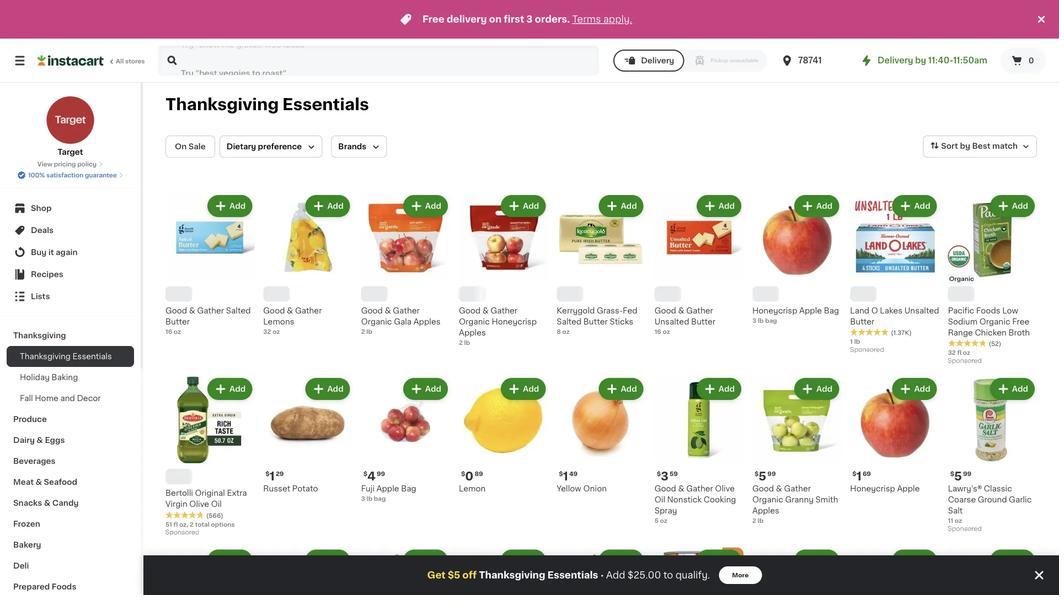Task type: vqa. For each thing, say whether or not it's contained in the screenshot.
THE GOOD related to Good & Gather Lemons
yes



Task type: locate. For each thing, give the bounding box(es) containing it.
3 up good & gather organic gala apples 2 lb at the left
[[367, 288, 375, 299]]

organic down $ 6 99
[[459, 313, 490, 321]]

$ 4 99 up lemons
[[265, 288, 287, 299]]

butter inside good & gather salted butter 16 oz
[[165, 313, 190, 321]]

89 up good & gather organic gala apples 2 lb at the left
[[376, 288, 385, 294]]

free
[[422, 15, 445, 24], [1012, 313, 1029, 321]]

$ for fuji apple bag
[[363, 467, 367, 473]]

unsalted inside land o lakes unsalted butter
[[904, 302, 939, 310]]

1 16 from the left
[[165, 324, 172, 330]]

meat
[[13, 479, 34, 487]]

lb inside good & gather organic honeycrisp apples 2 lb
[[464, 335, 470, 341]]

by
[[915, 57, 926, 65], [960, 142, 970, 150]]

honeycrisp
[[752, 302, 797, 310], [492, 313, 537, 321], [850, 481, 895, 489]]

1 left 29
[[270, 466, 275, 478]]

89 up o
[[866, 288, 874, 294]]

&
[[189, 302, 195, 310], [483, 302, 489, 310], [287, 302, 293, 310], [385, 302, 391, 310], [678, 302, 684, 310], [37, 437, 43, 445], [36, 479, 42, 487], [776, 481, 782, 489], [678, 481, 684, 489], [44, 500, 50, 507]]

1 horizontal spatial bag
[[824, 302, 839, 310]]

2 horizontal spatial essentials
[[547, 571, 598, 581]]

4 up good & gather salted butter 16 oz
[[172, 288, 180, 299]]

89 up lemon
[[475, 467, 483, 473]]

bag down fuji
[[374, 492, 386, 498]]

Best match Sort by field
[[923, 136, 1037, 158]]

by for delivery
[[915, 57, 926, 65]]

1 6 from the left
[[465, 288, 473, 299]]

free inside limited time offer region
[[422, 15, 445, 24]]

butter inside good & gather unsalted butter 16 oz
[[691, 313, 715, 321]]

& for dairy & eggs
[[37, 437, 43, 445]]

bag inside fuji apple bag 3 lb bag
[[401, 481, 416, 489]]

good & gather organic gala apples 2 lb
[[361, 302, 440, 330]]

broth
[[1009, 325, 1030, 332]]

0 horizontal spatial bag
[[374, 492, 386, 498]]

honeycrisp inside honeycrisp apple bag 3 lb bag
[[752, 302, 797, 310]]

4 butter from the left
[[850, 313, 874, 321]]

16 inside good & gather salted butter 16 oz
[[165, 324, 172, 330]]

good inside good & gather olive oil nonstick cooking spray 5 oz
[[655, 481, 676, 489]]

oil up spray
[[655, 492, 665, 500]]

2 horizontal spatial honeycrisp
[[850, 481, 895, 489]]

& for snacks & candy
[[44, 500, 50, 507]]

$ inside $ 24 99
[[168, 467, 172, 473]]

1 horizontal spatial 0
[[1029, 57, 1034, 65]]

gather inside good & gather organic granny smith apples 2 lb
[[784, 481, 811, 489]]

0 vertical spatial bag
[[765, 313, 777, 319]]

0 inside button
[[1029, 57, 1034, 65]]

more
[[732, 573, 749, 579]]

gather for good & gather salted butter
[[197, 302, 224, 310]]

1 horizontal spatial thanksgiving essentials
[[165, 97, 369, 113]]

4 up lemons
[[270, 288, 278, 299]]

gather inside good & gather salted butter 16 oz
[[197, 302, 224, 310]]

foods left low
[[976, 302, 1000, 310]]

target logo image
[[46, 96, 95, 145]]

1 horizontal spatial 6
[[759, 288, 767, 299]]

potato
[[292, 481, 318, 489]]

satisfaction
[[46, 172, 83, 178]]

& inside good & gather organic granny smith apples 2 lb
[[776, 481, 782, 489]]

fl down range
[[957, 345, 961, 352]]

salted down kerrygold
[[557, 313, 581, 321]]

89 up good & gather salted butter 16 oz
[[181, 288, 189, 294]]

2 $ 4 89 from the left
[[657, 288, 679, 299]]

dairy
[[13, 437, 35, 445]]

16 inside good & gather unsalted butter 16 oz
[[655, 324, 661, 330]]

more button
[[719, 567, 762, 585]]

$ inside $ 0 89
[[461, 467, 465, 473]]

delivery
[[878, 57, 913, 65], [641, 57, 674, 65]]

99 for apples
[[474, 288, 483, 294]]

all stores link
[[38, 45, 146, 76]]

1 butter from the left
[[165, 313, 190, 321]]

bertolli
[[165, 481, 193, 489]]

1 horizontal spatial apples
[[459, 325, 486, 332]]

2 butter from the left
[[583, 313, 608, 321]]

good for good & gather organic gala apples
[[361, 302, 383, 310]]

1 horizontal spatial olive
[[715, 481, 735, 489]]

product group
[[165, 193, 254, 332], [263, 193, 352, 332], [361, 193, 450, 332], [459, 193, 548, 343], [557, 193, 646, 332], [655, 193, 744, 332], [752, 193, 841, 321], [850, 193, 939, 352], [948, 193, 1037, 363], [165, 372, 254, 530], [263, 372, 352, 490], [361, 372, 450, 499], [459, 372, 548, 490], [557, 372, 646, 490], [655, 372, 744, 521], [752, 372, 841, 521], [850, 372, 939, 490], [948, 372, 1037, 531], [165, 540, 254, 596], [263, 540, 352, 596], [361, 540, 450, 596], [459, 540, 548, 596], [557, 540, 646, 596], [655, 540, 744, 596], [752, 540, 841, 596], [850, 540, 939, 596], [948, 540, 1037, 596]]

$ left 59
[[657, 467, 661, 473]]

bertolli original extra virgin olive oil
[[165, 481, 247, 500]]

honeycrisp for honeycrisp apple bag 3 lb bag
[[752, 302, 797, 310]]

thanksgiving inside treatment tracker modal dialog
[[479, 571, 545, 581]]

pacific
[[948, 302, 974, 310]]

meat & seafood link
[[7, 472, 134, 493]]

$ up good & gather salted butter 16 oz
[[168, 288, 172, 294]]

organic for 5
[[752, 492, 783, 500]]

$ up bertolli
[[168, 467, 172, 473]]

2 horizontal spatial apples
[[752, 503, 779, 511]]

6 up good & gather organic honeycrisp apples 2 lb
[[465, 288, 473, 299]]

lb inside fuji apple bag 3 lb bag
[[367, 492, 372, 498]]

good inside good & gather salted butter 16 oz
[[165, 302, 187, 310]]

0 horizontal spatial bag
[[401, 481, 416, 489]]

0 horizontal spatial $ 4 89
[[168, 288, 189, 299]]

0 horizontal spatial apples
[[413, 313, 440, 321]]

4 for good & gather unsalted butter
[[661, 288, 669, 299]]

0 horizontal spatial unsalted
[[655, 313, 689, 321]]

sponsored badge image down 11
[[948, 522, 981, 529]]

good inside good & gather organic granny smith apples 2 lb
[[752, 481, 774, 489]]

$ 5 99 up lawry's®
[[950, 466, 971, 478]]

$ 5 99
[[755, 466, 776, 478], [950, 466, 971, 478]]

0 horizontal spatial 69
[[768, 288, 776, 294]]

4 for fuji apple bag
[[367, 466, 376, 478]]

salt
[[948, 503, 963, 511]]

$ inside $ 1 49
[[559, 467, 563, 473]]

$ up honeycrisp apple
[[852, 467, 856, 473]]

99 up lemons
[[279, 288, 287, 294]]

0 horizontal spatial 32
[[263, 324, 271, 330]]

apple inside honeycrisp apple bag 3 lb bag
[[799, 302, 822, 310]]

pricing
[[54, 161, 76, 167]]

foods down the deli link
[[52, 584, 76, 591]]

89 inside $ 3 89
[[376, 288, 385, 294]]

1 horizontal spatial by
[[960, 142, 970, 150]]

99 for oz
[[279, 288, 287, 294]]

99 inside $ 6 99
[[474, 288, 483, 294]]

essentials left •
[[547, 571, 598, 581]]

thanksgiving essentials up dietary preference
[[165, 97, 369, 113]]

fl right 51 on the bottom left of the page
[[174, 513, 178, 519]]

89 inside $ 0 89
[[475, 467, 483, 473]]

thanksgiving essentials link
[[7, 346, 134, 367]]

good inside good & gather organic gala apples 2 lb
[[361, 302, 383, 310]]

good & gather salted butter 16 oz
[[165, 302, 251, 330]]

5
[[759, 466, 766, 478], [954, 466, 962, 478], [655, 514, 659, 520]]

good for good & gather lemons
[[263, 302, 285, 310]]

1 vertical spatial free
[[1012, 313, 1029, 321]]

delivery by 11:40-11:50am
[[878, 57, 987, 65]]

None search field
[[158, 45, 599, 76]]

limited time offer region
[[0, 0, 1035, 39]]

get
[[427, 571, 446, 581]]

$ left 29
[[265, 467, 270, 473]]

bakery link
[[7, 535, 134, 556]]

1 vertical spatial fl
[[174, 513, 178, 519]]

oz inside kerrygold grass-fed salted butter sticks 8 oz
[[562, 324, 570, 330]]

0 horizontal spatial essentials
[[73, 353, 112, 361]]

99 up good & gather organic honeycrisp apples 2 lb
[[474, 288, 483, 294]]

1 horizontal spatial fl
[[957, 345, 961, 352]]

gather inside good & gather organic gala apples 2 lb
[[393, 302, 420, 310]]

bag inside honeycrisp apple bag 3 lb bag
[[765, 313, 777, 319]]

1 horizontal spatial $ 4 89
[[657, 288, 679, 299]]

1 vertical spatial bag
[[401, 481, 416, 489]]

delivery inside 'delivery' button
[[641, 57, 674, 65]]

2 vertical spatial apples
[[752, 503, 779, 511]]

$ 4 89 up good & gather unsalted butter 16 oz
[[657, 288, 679, 299]]

recipes
[[31, 271, 63, 279]]

$ 4 99 for fuji
[[363, 466, 385, 478]]

butter inside land o lakes unsalted butter
[[850, 313, 874, 321]]

frozen
[[13, 521, 40, 528]]

free up broth
[[1012, 313, 1029, 321]]

$ 1 29
[[265, 466, 284, 478]]

thanksgiving essentials up the baking on the bottom left of page
[[20, 353, 112, 361]]

0 vertical spatial 0
[[1029, 57, 1034, 65]]

2 vertical spatial honeycrisp
[[850, 481, 895, 489]]

gather
[[197, 302, 224, 310], [491, 302, 517, 310], [295, 302, 322, 310], [393, 302, 420, 310], [686, 302, 713, 310], [784, 481, 811, 489], [686, 481, 713, 489]]

bag inside fuji apple bag 3 lb bag
[[374, 492, 386, 498]]

5 up good & gather organic granny smith apples 2 lb
[[759, 466, 766, 478]]

good & gather olive oil nonstick cooking spray 5 oz
[[655, 481, 736, 520]]

1 vertical spatial foods
[[52, 584, 76, 591]]

oz inside good & gather salted butter 16 oz
[[174, 324, 181, 330]]

0 vertical spatial 32
[[263, 324, 271, 330]]

0 horizontal spatial delivery
[[641, 57, 674, 65]]

gather for good & gather organic honeycrisp apples
[[491, 302, 517, 310]]

$ 4 89 up land
[[852, 288, 874, 299]]

16
[[165, 324, 172, 330], [655, 324, 661, 330]]

organic up chicken
[[979, 313, 1010, 321]]

5 up lawry's®
[[954, 466, 962, 478]]

99 for smith
[[767, 467, 776, 473]]

organic for 6
[[459, 313, 490, 321]]

gather for good & gather organic granny smith apples
[[784, 481, 811, 489]]

32 down range
[[948, 345, 956, 352]]

olive down original on the left of the page
[[189, 492, 209, 500]]

$ inside $ 6 99
[[461, 288, 465, 294]]

good inside good & gather lemons 32 oz
[[263, 302, 285, 310]]

salted left good & gather lemons 32 oz in the bottom of the page
[[226, 302, 251, 310]]

organic down $ 3 89
[[361, 313, 392, 321]]

$ 5 99 for lawry's®
[[950, 466, 971, 478]]

0 horizontal spatial 6
[[465, 288, 473, 299]]

by right sort
[[960, 142, 970, 150]]

2 horizontal spatial $ 4 99
[[559, 288, 581, 299]]

garlic
[[1009, 492, 1032, 500]]

good inside good & gather organic honeycrisp apples 2 lb
[[459, 302, 481, 310]]

$ up lawry's®
[[950, 467, 954, 473]]

0 horizontal spatial free
[[422, 15, 445, 24]]

0 vertical spatial thanksgiving essentials
[[165, 97, 369, 113]]

1 for honeycrisp apple
[[856, 466, 862, 478]]

bag right fuji
[[401, 481, 416, 489]]

99 up good & gather organic granny smith apples 2 lb
[[767, 467, 776, 473]]

1 horizontal spatial honeycrisp
[[752, 302, 797, 310]]

0 horizontal spatial olive
[[189, 492, 209, 500]]

1 horizontal spatial unsalted
[[904, 302, 939, 310]]

good for good & gather unsalted butter
[[655, 302, 676, 310]]

spray
[[655, 503, 677, 511]]

$ up good & gather organic granny smith apples 2 lb
[[755, 467, 759, 473]]

0 horizontal spatial honeycrisp
[[492, 313, 537, 321]]

0 horizontal spatial by
[[915, 57, 926, 65]]

1 horizontal spatial $ 4 99
[[363, 466, 385, 478]]

dairy & eggs link
[[7, 430, 134, 451]]

2 horizontal spatial $ 4 89
[[852, 288, 874, 299]]

6 up honeycrisp apple bag 3 lb bag
[[759, 288, 767, 299]]

by left 11:40-
[[915, 57, 926, 65]]

0 vertical spatial by
[[915, 57, 926, 65]]

$ 4 99 up fuji
[[363, 466, 385, 478]]

2 horizontal spatial 5
[[954, 466, 962, 478]]

78741
[[798, 57, 822, 65]]

32 inside good & gather lemons 32 oz
[[263, 324, 271, 330]]

1 horizontal spatial free
[[1012, 313, 1029, 321]]

butter for good & gather salted butter
[[165, 313, 190, 321]]

bag
[[765, 313, 777, 319], [374, 492, 386, 498]]

gather inside good & gather lemons 32 oz
[[295, 302, 322, 310]]

0 horizontal spatial oil
[[211, 492, 222, 500]]

6
[[465, 288, 473, 299], [759, 288, 767, 299]]

0 inside thanksgiving essentials main content
[[465, 466, 473, 478]]

sponsored badge image down oz,
[[165, 521, 199, 528]]

product group containing 24
[[165, 372, 254, 530]]

5 inside good & gather olive oil nonstick cooking spray 5 oz
[[655, 514, 659, 520]]

0 horizontal spatial $ 5 99
[[755, 466, 776, 478]]

1 vertical spatial essentials
[[73, 353, 112, 361]]

0 vertical spatial essentials
[[282, 97, 369, 113]]

apple
[[799, 302, 822, 310], [377, 481, 399, 489], [897, 481, 920, 489]]

4 up kerrygold
[[563, 288, 571, 299]]

2 16 from the left
[[655, 324, 661, 330]]

thanksgiving right the off
[[479, 571, 545, 581]]

$ inside $ 3 89
[[363, 288, 367, 294]]

69 inside $ 1 69
[[863, 467, 871, 473]]

99 for sticks
[[572, 288, 581, 294]]

sponsored badge image
[[850, 343, 884, 349], [948, 354, 981, 360], [165, 521, 199, 528], [948, 522, 981, 529]]

honeycrisp for honeycrisp apple
[[850, 481, 895, 489]]

0 horizontal spatial fl
[[174, 513, 178, 519]]

2 $ 5 99 from the left
[[950, 466, 971, 478]]

salted
[[226, 302, 251, 310], [557, 313, 581, 321]]

2 oil from the left
[[655, 492, 665, 500]]

6 for good & gather organic honeycrisp apples
[[465, 288, 473, 299]]

honeycrisp inside good & gather organic honeycrisp apples 2 lb
[[492, 313, 537, 321]]

& inside good & gather organic gala apples 2 lb
[[385, 302, 391, 310]]

0 horizontal spatial 0
[[465, 466, 473, 478]]

holiday baking link
[[7, 367, 134, 388]]

fl
[[957, 345, 961, 352], [174, 513, 178, 519]]

1 vertical spatial by
[[960, 142, 970, 150]]

1 vertical spatial olive
[[189, 492, 209, 500]]

organic inside good & gather organic granny smith apples 2 lb
[[752, 492, 783, 500]]

olive inside good & gather olive oil nonstick cooking spray 5 oz
[[715, 481, 735, 489]]

4 up fuji
[[367, 466, 376, 478]]

0 horizontal spatial thanksgiving essentials
[[20, 353, 112, 361]]

unsalted right sticks at the bottom of the page
[[655, 313, 689, 321]]

2 6 from the left
[[759, 288, 767, 299]]

1 horizontal spatial oil
[[655, 492, 665, 500]]

1 $ 5 99 from the left
[[755, 466, 776, 478]]

3 inside honeycrisp apple bag 3 lb bag
[[752, 313, 756, 319]]

service type group
[[613, 50, 767, 72]]

$ up good & gather organic honeycrisp apples 2 lb
[[461, 288, 465, 294]]

$ inside $ 6 69
[[755, 288, 759, 294]]

Search field
[[159, 46, 598, 75]]

$ inside $ 3 59
[[657, 467, 661, 473]]

1 horizontal spatial 32
[[948, 345, 956, 352]]

0 horizontal spatial 5
[[655, 514, 659, 520]]

99 for bag
[[377, 467, 385, 473]]

1 for russet potato
[[270, 466, 275, 478]]

gather for good & gather lemons
[[295, 302, 322, 310]]

free left delivery
[[422, 15, 445, 24]]

& for good & gather unsalted butter 16 oz
[[678, 302, 684, 310]]

apples inside good & gather organic honeycrisp apples 2 lb
[[459, 325, 486, 332]]

0 vertical spatial foods
[[976, 302, 1000, 310]]

$ for lawry's® classic coarse ground garlic salt
[[950, 467, 954, 473]]

essentials up brands in the top of the page
[[282, 97, 369, 113]]

$ up honeycrisp apple bag 3 lb bag
[[755, 288, 759, 294]]

organic inside pacific foods low sodium organic free range chicken broth
[[979, 313, 1010, 321]]

apple inside fuji apple bag 3 lb bag
[[377, 481, 399, 489]]

organic inside good & gather organic gala apples 2 lb
[[361, 313, 392, 321]]

candy
[[52, 500, 79, 507]]

99 up lawry's®
[[963, 467, 971, 473]]

5 for good & gather organic granny smith apples
[[759, 466, 766, 478]]

1 vertical spatial 0
[[465, 466, 473, 478]]

salted inside kerrygold grass-fed salted butter sticks 8 oz
[[557, 313, 581, 321]]

1 horizontal spatial salted
[[557, 313, 581, 321]]

5 for lawry's® classic coarse ground garlic salt
[[954, 466, 962, 478]]

0 vertical spatial honeycrisp
[[752, 302, 797, 310]]

2 inside good & gather organic granny smith apples 2 lb
[[752, 514, 756, 520]]

$ for honeycrisp apple bag
[[755, 288, 759, 294]]

$ inside $ 1 29
[[265, 467, 270, 473]]

good
[[165, 302, 187, 310], [459, 302, 481, 310], [263, 302, 285, 310], [361, 302, 383, 310], [655, 302, 676, 310], [752, 481, 774, 489], [655, 481, 676, 489]]

$ for good & gather organic gala apples
[[363, 288, 367, 294]]

1 horizontal spatial apple
[[799, 302, 822, 310]]

32 down lemons
[[263, 324, 271, 330]]

foods inside pacific foods low sodium organic free range chicken broth
[[976, 302, 1000, 310]]

69 for 1
[[863, 467, 871, 473]]

salted inside good & gather salted butter 16 oz
[[226, 302, 251, 310]]

sodium
[[948, 313, 977, 321]]

organic left granny
[[752, 492, 783, 500]]

1 vertical spatial 69
[[863, 467, 871, 473]]

2 vertical spatial essentials
[[547, 571, 598, 581]]

$ left "49"
[[559, 467, 563, 473]]

foods
[[976, 302, 1000, 310], [52, 584, 76, 591]]

1 vertical spatial bag
[[374, 492, 386, 498]]

1 $ 4 89 from the left
[[168, 288, 189, 299]]

$ for good & gather unsalted butter
[[657, 288, 661, 294]]

1 vertical spatial salted
[[557, 313, 581, 321]]

thanksgiving essentials main content
[[143, 83, 1059, 596]]

1 oil from the left
[[211, 492, 222, 500]]

$ up good & gather organic gala apples 2 lb at the left
[[363, 288, 367, 294]]

granny
[[785, 492, 814, 500]]

0 vertical spatial free
[[422, 15, 445, 24]]

$ 4 99 up kerrygold
[[559, 288, 581, 299]]

1 up honeycrisp apple
[[856, 466, 862, 478]]

16 for good & gather unsalted butter
[[655, 324, 661, 330]]

sponsored badge image down 32 fl oz
[[948, 354, 981, 360]]

target link
[[46, 96, 95, 158]]

thanksgiving up dietary
[[165, 97, 279, 113]]

essentials down thanksgiving link at left
[[73, 353, 112, 361]]

69 for 6
[[768, 288, 776, 294]]

$ up kerrygold
[[559, 288, 563, 294]]

lemon
[[459, 481, 486, 489]]

sponsored badge image for 24
[[165, 521, 199, 528]]

delivery inside delivery by 11:40-11:50am link
[[878, 57, 913, 65]]

gather inside good & gather organic honeycrisp apples 2 lb
[[491, 302, 517, 310]]

1 horizontal spatial 69
[[863, 467, 871, 473]]

0
[[1029, 57, 1034, 65], [465, 466, 473, 478]]

1 vertical spatial apples
[[459, 325, 486, 332]]

product group containing 0
[[459, 372, 548, 490]]

& for good & gather organic honeycrisp apples 2 lb
[[483, 302, 489, 310]]

oil
[[211, 492, 222, 500], [655, 492, 665, 500]]

99 up kerrygold
[[572, 288, 581, 294]]

$ up fuji
[[363, 467, 367, 473]]

100% satisfaction guarantee
[[28, 172, 117, 178]]

gather inside good & gather unsalted butter 16 oz
[[686, 302, 713, 310]]

seafood
[[44, 479, 77, 487]]

4 for kerrygold grass-fed salted butter sticks
[[563, 288, 571, 299]]

& inside good & gather lemons 32 oz
[[287, 302, 293, 310]]

foods for pacific
[[976, 302, 1000, 310]]

99 up fuji apple bag 3 lb bag
[[377, 467, 385, 473]]

3 right first at the left top of page
[[526, 15, 533, 24]]

sticks
[[610, 313, 633, 321]]

1 horizontal spatial foods
[[976, 302, 1000, 310]]

0 horizontal spatial 16
[[165, 324, 172, 330]]

decor
[[77, 395, 101, 403]]

gather inside good & gather olive oil nonstick cooking spray 5 oz
[[686, 481, 713, 489]]

69 up honeycrisp apple bag 3 lb bag
[[768, 288, 776, 294]]

0 vertical spatial 69
[[768, 288, 776, 294]]

69 up honeycrisp apple
[[863, 467, 871, 473]]

fuji
[[361, 481, 375, 489]]

2
[[361, 324, 365, 330], [459, 335, 463, 341], [190, 513, 194, 519], [752, 514, 756, 520]]

bag for 4
[[374, 492, 386, 498]]

butter for good & gather unsalted butter
[[691, 313, 715, 321]]

$ up lemons
[[265, 288, 270, 294]]

lb
[[758, 313, 764, 319], [366, 324, 372, 330], [854, 334, 860, 341], [464, 335, 470, 341], [367, 492, 372, 498], [758, 514, 764, 520]]

(52)
[[989, 337, 1001, 343]]

$ for good & gather olive oil nonstick cooking spray
[[657, 467, 661, 473]]

good inside good & gather unsalted butter 16 oz
[[655, 302, 676, 310]]

smith
[[816, 492, 838, 500]]

all
[[116, 58, 124, 64]]

bag inside honeycrisp apple bag 3 lb bag
[[824, 302, 839, 310]]

thanksgiving essentials
[[165, 97, 369, 113], [20, 353, 112, 361]]

$ 5 99 up good & gather organic granny smith apples 2 lb
[[755, 466, 776, 478]]

0 horizontal spatial apple
[[377, 481, 399, 489]]

1 horizontal spatial bag
[[765, 313, 777, 319]]

view
[[37, 161, 52, 167]]

brands button
[[331, 136, 387, 158]]

bag left land
[[824, 302, 839, 310]]

$ for honeycrisp apple
[[852, 467, 856, 473]]

0 horizontal spatial salted
[[226, 302, 251, 310]]

5 down spray
[[655, 514, 659, 520]]

0 vertical spatial salted
[[226, 302, 251, 310]]

dairy & eggs
[[13, 437, 65, 445]]

1 vertical spatial honeycrisp
[[492, 313, 537, 321]]

apples inside good & gather organic gala apples 2 lb
[[413, 313, 440, 321]]

$ inside $ 1 69
[[852, 467, 856, 473]]

organic for 3
[[361, 313, 392, 321]]

6 for honeycrisp apple bag
[[759, 288, 767, 299]]

69 inside $ 6 69
[[768, 288, 776, 294]]

lemons
[[263, 313, 294, 321]]

thanksgiving up 'thanksgiving essentials' link
[[13, 332, 66, 340]]

1 left "49"
[[563, 466, 568, 478]]

$ 4 89 up good & gather salted butter 16 oz
[[168, 288, 189, 299]]

1 horizontal spatial $ 5 99
[[950, 466, 971, 478]]

organic inside good & gather organic honeycrisp apples 2 lb
[[459, 313, 490, 321]]

1 horizontal spatial delivery
[[878, 57, 913, 65]]

unsalted down $4.89 original price: $7.89 element
[[904, 302, 939, 310]]

1 vertical spatial thanksgiving essentials
[[20, 353, 112, 361]]

3 butter from the left
[[691, 313, 715, 321]]

by inside field
[[960, 142, 970, 150]]

& inside good & gather unsalted butter 16 oz
[[678, 302, 684, 310]]

0 vertical spatial olive
[[715, 481, 735, 489]]

4 up good & gather unsalted butter 16 oz
[[661, 288, 669, 299]]

99 inside $ 24 99
[[188, 467, 197, 473]]

99
[[474, 288, 483, 294], [279, 288, 287, 294], [572, 288, 581, 294], [963, 288, 971, 294], [188, 467, 197, 473], [767, 467, 776, 473], [377, 467, 385, 473], [963, 467, 971, 473]]

& inside good & gather salted butter 16 oz
[[189, 302, 195, 310]]

& for good & gather lemons 32 oz
[[287, 302, 293, 310]]

bag for 4
[[401, 481, 416, 489]]

add inside treatment tracker modal dialog
[[606, 571, 625, 581]]

$ up good & gather unsalted butter 16 oz
[[657, 288, 661, 294]]

1 down land
[[850, 334, 853, 341]]

oil up (566)
[[211, 492, 222, 500]]

$5
[[448, 571, 460, 581]]

$ for bertolli original extra virgin olive oil
[[168, 467, 172, 473]]

bag down $ 6 69
[[765, 313, 777, 319]]

unsalted inside good & gather unsalted butter 16 oz
[[655, 313, 689, 321]]

bag for 6
[[824, 302, 839, 310]]

thanksgiving up holiday baking
[[20, 353, 71, 361]]

0 horizontal spatial $ 4 99
[[265, 288, 287, 299]]

1 horizontal spatial 5
[[759, 466, 766, 478]]

& for good & gather organic granny smith apples 2 lb
[[776, 481, 782, 489]]

& inside good & gather olive oil nonstick cooking spray 5 oz
[[678, 481, 684, 489]]

1 horizontal spatial 16
[[655, 324, 661, 330]]

3 down fuji
[[361, 492, 365, 498]]

& inside good & gather organic honeycrisp apples 2 lb
[[483, 302, 489, 310]]

99 up pacific
[[963, 288, 971, 294]]

•
[[600, 571, 604, 580]]

yellow
[[557, 481, 581, 489]]

butter inside kerrygold grass-fed salted butter sticks 8 oz
[[583, 313, 608, 321]]

0 vertical spatial fl
[[957, 345, 961, 352]]

olive up cooking
[[715, 481, 735, 489]]

2 horizontal spatial apple
[[897, 481, 920, 489]]

1 vertical spatial unsalted
[[655, 313, 689, 321]]

0 vertical spatial unsalted
[[904, 302, 939, 310]]

low
[[1002, 302, 1018, 310]]

0 horizontal spatial foods
[[52, 584, 76, 591]]

78741 button
[[781, 45, 847, 76]]

3 $ 4 89 from the left
[[852, 288, 874, 299]]

3 down $ 6 69
[[752, 313, 756, 319]]

0 vertical spatial apples
[[413, 313, 440, 321]]

89 up good & gather unsalted butter 16 oz
[[670, 288, 679, 294]]

0 vertical spatial bag
[[824, 302, 839, 310]]

$ up lemon
[[461, 467, 465, 473]]



Task type: describe. For each thing, give the bounding box(es) containing it.
1 for yellow onion
[[563, 466, 568, 478]]

$ for good & gather salted butter
[[168, 288, 172, 294]]

fuji apple bag 3 lb bag
[[361, 481, 416, 498]]

classic
[[984, 481, 1012, 489]]

and
[[60, 395, 75, 403]]

1 lb
[[850, 334, 860, 341]]

1 horizontal spatial essentials
[[282, 97, 369, 113]]

yellow onion
[[557, 481, 607, 489]]

delivery button
[[613, 50, 684, 72]]

produce link
[[7, 409, 134, 430]]

view pricing policy link
[[37, 160, 103, 169]]

$ 4 89 inside $4.89 original price: $7.89 element
[[852, 288, 874, 299]]

$ 4 99 for good
[[265, 288, 287, 299]]

instacart logo image
[[38, 54, 104, 67]]

foods for prepared
[[52, 584, 76, 591]]

honeycrisp apple
[[850, 481, 920, 489]]

sponsored badge image down 1 lb
[[850, 343, 884, 349]]

all stores
[[116, 58, 145, 64]]

organic down item badge image
[[949, 276, 974, 282]]

unsalted for gather
[[655, 313, 689, 321]]

$ 4 89 for good & gather unsalted butter
[[657, 288, 679, 299]]

4 for good & gather lemons
[[270, 288, 278, 299]]

$ for lemon
[[461, 467, 465, 473]]

deli link
[[7, 556, 134, 577]]

dietary preference button
[[219, 136, 322, 158]]

good & gather unsalted butter 16 oz
[[655, 302, 715, 330]]

good for good & gather organic granny smith apples
[[752, 481, 774, 489]]

policy
[[77, 161, 97, 167]]

thanksgiving essentials inside main content
[[165, 97, 369, 113]]

by for sort
[[960, 142, 970, 150]]

orders.
[[535, 15, 570, 24]]

99 for salt
[[963, 467, 971, 473]]

thanksgiving link
[[7, 325, 134, 346]]

$ 0 89
[[461, 466, 483, 478]]

$ 4 89 for good & gather salted butter
[[168, 288, 189, 299]]

$ for good & gather lemons
[[265, 288, 270, 294]]

free inside pacific foods low sodium organic free range chicken broth
[[1012, 313, 1029, 321]]

fed
[[623, 302, 637, 310]]

oil inside good & gather olive oil nonstick cooking spray 5 oz
[[655, 492, 665, 500]]

$ for yellow onion
[[559, 467, 563, 473]]

$ up pacific
[[950, 288, 954, 294]]

oz inside lawry's® classic coarse ground garlic salt 11 oz
[[955, 514, 962, 520]]

range
[[948, 325, 973, 332]]

best match
[[972, 142, 1018, 150]]

grass-
[[597, 302, 623, 310]]

$ 3 59
[[657, 466, 678, 478]]

target
[[58, 148, 83, 156]]

oz inside good & gather olive oil nonstick cooking spray 5 oz
[[660, 514, 667, 520]]

shop
[[31, 205, 52, 212]]

lb inside good & gather organic granny smith apples 2 lb
[[758, 514, 764, 520]]

prepared foods link
[[7, 577, 134, 596]]

holiday
[[20, 374, 50, 382]]

$ 3 89
[[363, 288, 385, 299]]

cooking
[[704, 492, 736, 500]]

apples for 3
[[413, 313, 440, 321]]

4 up land
[[856, 288, 865, 299]]

$ for russet potato
[[265, 467, 270, 473]]

& for good & gather olive oil nonstick cooking spray 5 oz
[[678, 481, 684, 489]]

frozen link
[[7, 514, 134, 535]]

again
[[56, 249, 78, 256]]

$ 4 99 for kerrygold
[[559, 288, 581, 299]]

3 inside fuji apple bag 3 lb bag
[[361, 492, 365, 498]]

apples for 6
[[459, 325, 486, 332]]

delivery by 11:40-11:50am link
[[860, 54, 987, 67]]

$ 5 99 for good
[[755, 466, 776, 478]]

2 inside good & gather organic gala apples 2 lb
[[361, 324, 365, 330]]

honeycrisp apple bag 3 lb bag
[[752, 302, 839, 319]]

deals
[[31, 227, 54, 234]]

3 inside limited time offer region
[[526, 15, 533, 24]]

match
[[992, 142, 1018, 150]]

preference
[[258, 143, 302, 151]]

$ up land
[[852, 288, 856, 294]]

brands
[[338, 143, 366, 151]]

59
[[670, 467, 678, 473]]

guarantee
[[85, 172, 117, 178]]

good for good & gather salted butter
[[165, 302, 187, 310]]

fall home and decor
[[20, 395, 101, 403]]

$ 6 69
[[755, 288, 776, 299]]

good & gather lemons 32 oz
[[263, 302, 322, 330]]

eggs
[[45, 437, 65, 445]]

buy it again link
[[7, 242, 134, 264]]

on
[[489, 15, 502, 24]]

treatment tracker modal dialog
[[143, 556, 1059, 596]]

89 for salted
[[181, 288, 189, 294]]

& for meat & seafood
[[36, 479, 42, 487]]

butter for kerrygold grass-fed salted butter sticks
[[583, 313, 608, 321]]

11
[[948, 514, 953, 520]]

on
[[175, 143, 187, 151]]

oz,
[[179, 513, 188, 519]]

apples inside good & gather organic granny smith apples 2 lb
[[752, 503, 779, 511]]

sponsored badge image for 5
[[948, 522, 981, 529]]

apple for 4
[[377, 481, 399, 489]]

4 for good & gather salted butter
[[172, 288, 180, 299]]

qualify.
[[676, 571, 710, 581]]

oz inside good & gather unsalted butter 16 oz
[[663, 324, 670, 330]]

fl for 24
[[174, 513, 178, 519]]

0 button
[[1001, 47, 1046, 74]]

gather for good & gather organic gala apples
[[393, 302, 420, 310]]

on sale
[[175, 143, 206, 151]]

total
[[195, 513, 210, 519]]

1 vertical spatial 32
[[948, 345, 956, 352]]

2 inside good & gather organic honeycrisp apples 2 lb
[[459, 335, 463, 341]]

produce
[[13, 416, 47, 424]]

sort
[[941, 142, 958, 150]]

view pricing policy
[[37, 161, 97, 167]]

onion
[[583, 481, 607, 489]]

delivery for delivery by 11:40-11:50am
[[878, 57, 913, 65]]

sort by
[[941, 142, 970, 150]]

89 for unsalted
[[670, 288, 679, 294]]

100% satisfaction guarantee button
[[17, 169, 123, 180]]

good & gather organic honeycrisp apples 2 lb
[[459, 302, 537, 341]]

gather for good & gather olive oil nonstick cooking spray
[[686, 481, 713, 489]]

& for good & gather salted butter 16 oz
[[189, 302, 195, 310]]

24
[[172, 466, 187, 478]]

salted for kerrygold grass-fed salted butter sticks
[[557, 313, 581, 321]]

fall
[[20, 395, 33, 403]]

lb inside honeycrisp apple bag 3 lb bag
[[758, 313, 764, 319]]

89 for organic
[[376, 288, 385, 294]]

lakes
[[880, 302, 902, 310]]

oil inside bertolli original extra virgin olive oil
[[211, 492, 222, 500]]

3 left 59
[[661, 466, 668, 478]]

fl for 99
[[957, 345, 961, 352]]

unsalted for lakes
[[904, 302, 939, 310]]

delivery for delivery
[[641, 57, 674, 65]]

bakery
[[13, 542, 41, 549]]

$ for kerrygold grass-fed salted butter sticks
[[559, 288, 563, 294]]

salted for good & gather salted butter
[[226, 302, 251, 310]]

16 for good & gather salted butter
[[165, 324, 172, 330]]

gala
[[394, 313, 412, 321]]

$ 6 99
[[461, 288, 483, 299]]

apply.
[[603, 15, 632, 24]]

oz inside good & gather lemons 32 oz
[[273, 324, 280, 330]]

essentials inside treatment tracker modal dialog
[[547, 571, 598, 581]]

get $5 off thanksgiving essentials • add $25.00 to qualify.
[[427, 571, 710, 581]]

100%
[[28, 172, 45, 178]]

russet
[[263, 481, 290, 489]]

meat & seafood
[[13, 479, 77, 487]]

coarse
[[948, 492, 976, 500]]

$ for good & gather organic honeycrisp apples
[[461, 288, 465, 294]]

bag for 6
[[765, 313, 777, 319]]

chicken
[[975, 325, 1007, 332]]

olive inside bertolli original extra virgin olive oil
[[189, 492, 209, 500]]

beverages
[[13, 458, 55, 466]]

off
[[462, 571, 477, 581]]

snacks
[[13, 500, 42, 507]]

$ for good & gather organic granny smith apples
[[755, 467, 759, 473]]

shop link
[[7, 197, 134, 220]]

& for good & gather organic gala apples 2 lb
[[385, 302, 391, 310]]

good for good & gather organic honeycrisp apples
[[459, 302, 481, 310]]

virgin
[[165, 492, 187, 500]]

extra
[[227, 481, 247, 489]]

$4.89 original price: $7.89 element
[[850, 286, 939, 301]]

gather for good & gather unsalted butter
[[686, 302, 713, 310]]

lawry's®
[[948, 481, 982, 489]]

lb inside good & gather organic gala apples 2 lb
[[366, 324, 372, 330]]

good for good & gather olive oil nonstick cooking spray
[[655, 481, 676, 489]]

11:40-
[[928, 57, 953, 65]]

first
[[504, 15, 524, 24]]

beverages link
[[7, 451, 134, 472]]

sponsored badge image for 99
[[948, 354, 981, 360]]

item badge image
[[948, 246, 970, 268]]

apple for 6
[[799, 302, 822, 310]]



